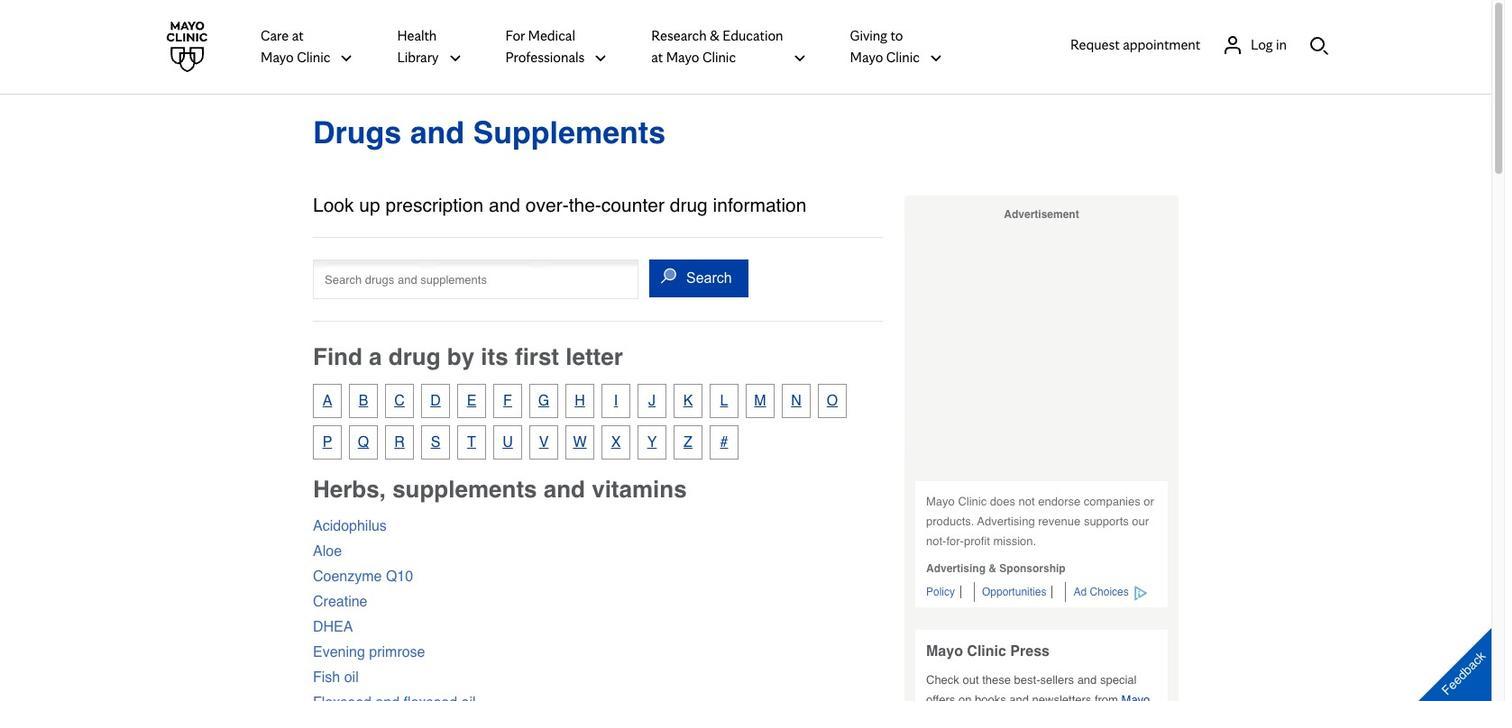 Task type: locate. For each thing, give the bounding box(es) containing it.
y
[[647, 435, 657, 451]]

drug right a
[[388, 344, 441, 371]]

drug right 'counter' at the left top of page
[[670, 195, 708, 216]]

clinic down to
[[886, 49, 920, 66]]

look
[[313, 195, 354, 216]]

u
[[503, 435, 513, 451]]

does
[[990, 495, 1015, 509]]

evening primrose link
[[313, 645, 425, 661]]

&
[[710, 27, 720, 44], [989, 563, 997, 575]]

dhea link
[[313, 620, 353, 636]]

over-
[[526, 195, 569, 216]]

0 vertical spatial advertising
[[977, 515, 1035, 528]]

our
[[1132, 515, 1149, 528]]

o link
[[818, 384, 847, 418]]

mayo clinic home page image
[[161, 22, 212, 72]]

r link
[[385, 426, 414, 460]]

Log in text field
[[1251, 34, 1287, 55]]

the-
[[569, 195, 601, 216]]

endorse
[[1038, 495, 1081, 509]]

mayo down research
[[666, 49, 699, 66]]

at right care
[[292, 27, 304, 44]]

books
[[975, 694, 1006, 702]]

e
[[467, 393, 476, 409]]

d link
[[421, 384, 450, 418]]

1 vertical spatial &
[[989, 563, 997, 575]]

check
[[926, 674, 959, 687]]

health library button
[[397, 24, 462, 69]]

m link
[[746, 384, 775, 418]]

drugs
[[313, 115, 402, 151]]

h
[[575, 393, 585, 409]]

giving to mayo clinic
[[850, 27, 920, 66]]

#
[[720, 435, 728, 451]]

advertisement region
[[906, 234, 1177, 459]]

& right research
[[710, 27, 720, 44]]

k
[[683, 393, 693, 409]]

revenue
[[1038, 515, 1081, 528]]

evening
[[313, 645, 365, 661]]

b
[[359, 393, 368, 409]]

0 vertical spatial at
[[292, 27, 304, 44]]

ad
[[1074, 586, 1087, 599]]

request appointment link
[[1070, 34, 1200, 55]]

companies
[[1084, 495, 1141, 509]]

main content
[[313, 195, 883, 702]]

drug
[[670, 195, 708, 216], [388, 344, 441, 371]]

0 horizontal spatial at
[[292, 27, 304, 44]]

0 horizontal spatial drug
[[388, 344, 441, 371]]

1 horizontal spatial at
[[651, 49, 663, 66]]

counter
[[601, 195, 665, 216]]

None submit
[[649, 260, 748, 298]]

clinic up products.
[[958, 495, 987, 509]]

mayo up products.
[[926, 495, 955, 509]]

a
[[323, 393, 332, 409]]

log in
[[1251, 36, 1287, 53]]

clinic up drugs
[[297, 49, 330, 66]]

policy link
[[926, 586, 961, 599]]

1 vertical spatial at
[[651, 49, 663, 66]]

q link
[[349, 426, 378, 460]]

for-
[[946, 535, 964, 548]]

mayo down care
[[261, 49, 294, 66]]

products.
[[926, 515, 974, 528]]

q10
[[386, 569, 413, 585]]

1 horizontal spatial &
[[989, 563, 997, 575]]

and left over-
[[489, 195, 520, 216]]

1 horizontal spatial drug
[[670, 195, 708, 216]]

advertising down does
[[977, 515, 1035, 528]]

for
[[505, 27, 525, 44]]

ad choices
[[1074, 586, 1129, 599]]

# link
[[710, 426, 739, 460]]

k link
[[674, 384, 703, 418]]

& inside research & education at mayo clinic
[[710, 27, 720, 44]]

i
[[614, 393, 618, 409]]

letter
[[566, 344, 623, 371]]

at down research
[[651, 49, 663, 66]]

0 horizontal spatial &
[[710, 27, 720, 44]]

a link
[[313, 384, 342, 418]]

v link
[[529, 426, 558, 460]]

acidophilus link
[[313, 519, 387, 535]]

mayo down giving
[[850, 49, 883, 66]]

and
[[410, 115, 465, 151], [489, 195, 520, 216], [544, 476, 585, 503], [1077, 674, 1097, 687], [1009, 694, 1029, 702]]

advertising & sponsorship
[[926, 563, 1066, 575]]

feedback
[[1439, 649, 1488, 698]]

advertising up policy link
[[926, 563, 986, 575]]

l
[[720, 393, 728, 409]]

0 vertical spatial &
[[710, 27, 720, 44]]

acidophilus
[[313, 519, 387, 535]]

drugs and supplements
[[313, 115, 666, 151]]

& down the profit
[[989, 563, 997, 575]]

1 vertical spatial advertising
[[926, 563, 986, 575]]

supplements
[[473, 115, 666, 151]]

log
[[1251, 36, 1273, 53]]

request
[[1070, 36, 1120, 53]]

by
[[447, 344, 474, 371]]

feedback button
[[1403, 613, 1505, 702]]

or
[[1144, 495, 1154, 509]]

newsletters
[[1032, 694, 1092, 702]]

at
[[292, 27, 304, 44], [651, 49, 663, 66]]

g link
[[529, 384, 558, 418]]

clinic down education
[[702, 49, 736, 66]]

at inside research & education at mayo clinic
[[651, 49, 663, 66]]

log in link
[[1222, 34, 1287, 55]]

none submit inside main content
[[649, 260, 748, 298]]

medical
[[528, 27, 575, 44]]

z
[[684, 435, 693, 451]]

Search drugs and supplements text field
[[313, 260, 639, 299]]

dhea
[[313, 620, 353, 636]]

opportunities
[[982, 586, 1046, 599]]



Task type: describe. For each thing, give the bounding box(es) containing it.
care at mayo clinic button
[[261, 24, 354, 69]]

w link
[[565, 426, 594, 460]]

fish oil link
[[313, 670, 359, 686]]

b link
[[349, 384, 378, 418]]

advertising inside mayo clinic does not endorse companies or products. advertising revenue supports our not-for-profit mission.
[[977, 515, 1035, 528]]

out
[[963, 674, 979, 687]]

offers
[[926, 694, 955, 702]]

vitamins
[[592, 476, 687, 503]]

on
[[959, 694, 972, 702]]

fish
[[313, 670, 340, 686]]

aloe
[[313, 544, 342, 560]]

0 vertical spatial drug
[[670, 195, 708, 216]]

clinic up these
[[967, 644, 1006, 660]]

not
[[1019, 495, 1035, 509]]

first
[[515, 344, 559, 371]]

sellers
[[1040, 674, 1074, 687]]

f
[[503, 393, 512, 409]]

m
[[754, 393, 766, 409]]

health
[[397, 27, 437, 44]]

mayo inside care at mayo clinic
[[261, 49, 294, 66]]

& for sponsorship
[[989, 563, 997, 575]]

giving to mayo clinic button
[[850, 24, 943, 69]]

p link
[[313, 426, 342, 460]]

from
[[1095, 694, 1118, 702]]

z link
[[674, 426, 703, 460]]

c
[[394, 393, 405, 409]]

in
[[1276, 36, 1287, 53]]

h link
[[565, 384, 594, 418]]

oil
[[344, 670, 359, 686]]

primrose
[[369, 645, 425, 661]]

for medical professionals
[[505, 27, 585, 66]]

and up from
[[1077, 674, 1097, 687]]

care at mayo clinic
[[261, 27, 330, 66]]

creatine
[[313, 594, 367, 611]]

y link
[[638, 426, 666, 460]]

mayo up check
[[926, 644, 963, 660]]

j
[[648, 393, 656, 409]]

to
[[891, 27, 903, 44]]

acidophilus aloe coenzyme q10 creatine dhea evening primrose fish oil
[[313, 519, 425, 686]]

j link
[[638, 384, 666, 418]]

d
[[430, 393, 441, 409]]

x
[[611, 435, 621, 451]]

v
[[539, 435, 549, 451]]

clinic inside care at mayo clinic
[[297, 49, 330, 66]]

at inside care at mayo clinic
[[292, 27, 304, 44]]

giving
[[850, 27, 887, 44]]

s link
[[421, 426, 450, 460]]

a
[[369, 344, 382, 371]]

look up prescription and over-the-counter drug information
[[313, 195, 807, 216]]

appointment
[[1123, 36, 1200, 53]]

mayo clinic does not endorse companies or products. advertising revenue supports our not-for-profit mission.
[[926, 495, 1154, 548]]

mayo inside research & education at mayo clinic
[[666, 49, 699, 66]]

and down best-
[[1009, 694, 1029, 702]]

herbs,
[[313, 476, 386, 503]]

clinic inside research & education at mayo clinic
[[702, 49, 736, 66]]

supports
[[1084, 515, 1129, 528]]

c link
[[385, 384, 414, 418]]

coenzyme q10 link
[[313, 569, 413, 585]]

clinic inside "giving to mayo clinic"
[[886, 49, 920, 66]]

request appointment
[[1070, 36, 1200, 53]]

x link
[[602, 426, 630, 460]]

herbs, supplements and vitamins
[[313, 476, 687, 503]]

policy
[[926, 586, 955, 599]]

mission.
[[993, 535, 1036, 548]]

p
[[323, 435, 332, 451]]

clinic inside mayo clinic does not endorse companies or products. advertising revenue supports our not-for-profit mission.
[[958, 495, 987, 509]]

aloe link
[[313, 544, 342, 560]]

main content containing find a drug by its first letter
[[313, 195, 883, 702]]

1 vertical spatial drug
[[388, 344, 441, 371]]

r
[[394, 435, 405, 451]]

check out these best-sellers and special offers on books and newsletters from
[[926, 674, 1137, 702]]

mayo inside mayo clinic does not endorse companies or products. advertising revenue supports our not-for-profit mission.
[[926, 495, 955, 509]]

special
[[1100, 674, 1137, 687]]

Request appointment text field
[[1070, 34, 1200, 55]]

press
[[1010, 644, 1050, 660]]

prescription
[[386, 195, 484, 216]]

research & education at mayo clinic
[[651, 27, 783, 66]]

w
[[573, 435, 587, 451]]

u link
[[493, 426, 522, 460]]

and down w
[[544, 476, 585, 503]]

supplements
[[392, 476, 537, 503]]

up
[[359, 195, 380, 216]]

l link
[[710, 384, 739, 418]]

s
[[431, 435, 440, 451]]

mayo inside "giving to mayo clinic"
[[850, 49, 883, 66]]

i link
[[602, 384, 630, 418]]

and up prescription
[[410, 115, 465, 151]]

its
[[481, 344, 508, 371]]

& for education
[[710, 27, 720, 44]]

these
[[982, 674, 1011, 687]]

n link
[[782, 384, 811, 418]]

research & education at mayo clinic button
[[651, 24, 807, 69]]

education
[[723, 27, 783, 44]]

professionals
[[505, 49, 585, 66]]

g
[[538, 393, 549, 409]]

not-
[[926, 535, 946, 548]]

creatine link
[[313, 594, 367, 611]]

sponsorship
[[1000, 563, 1066, 575]]

research
[[651, 27, 707, 44]]

advertisement
[[1004, 208, 1079, 221]]

drugs and supplements link
[[313, 115, 666, 151]]

find a drug by its first letter
[[313, 344, 623, 371]]



Task type: vqa. For each thing, say whether or not it's contained in the screenshot.
Fish Oil Link
yes



